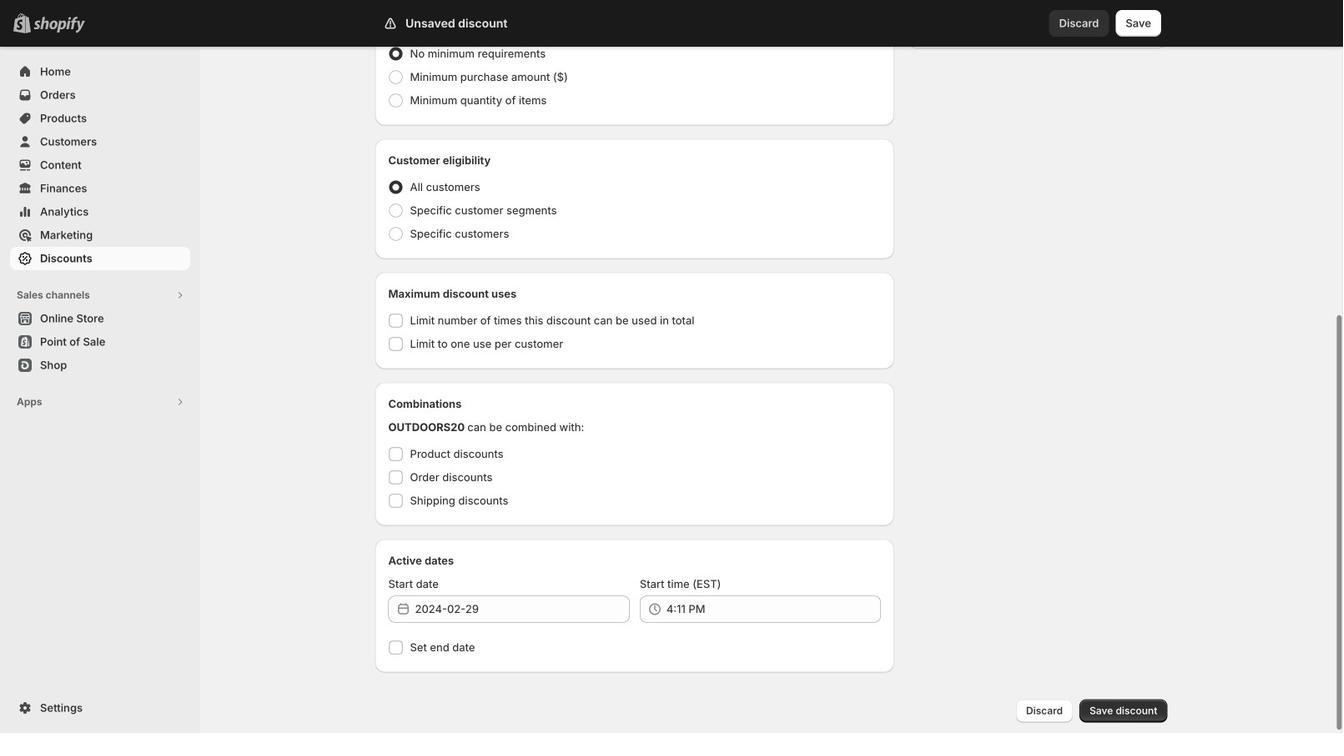 Task type: locate. For each thing, give the bounding box(es) containing it.
YYYY-MM-DD text field
[[415, 596, 630, 623]]



Task type: describe. For each thing, give the bounding box(es) containing it.
shopify image
[[33, 16, 85, 33]]

Enter time text field
[[667, 596, 882, 623]]



Task type: vqa. For each thing, say whether or not it's contained in the screenshot.
text field
no



